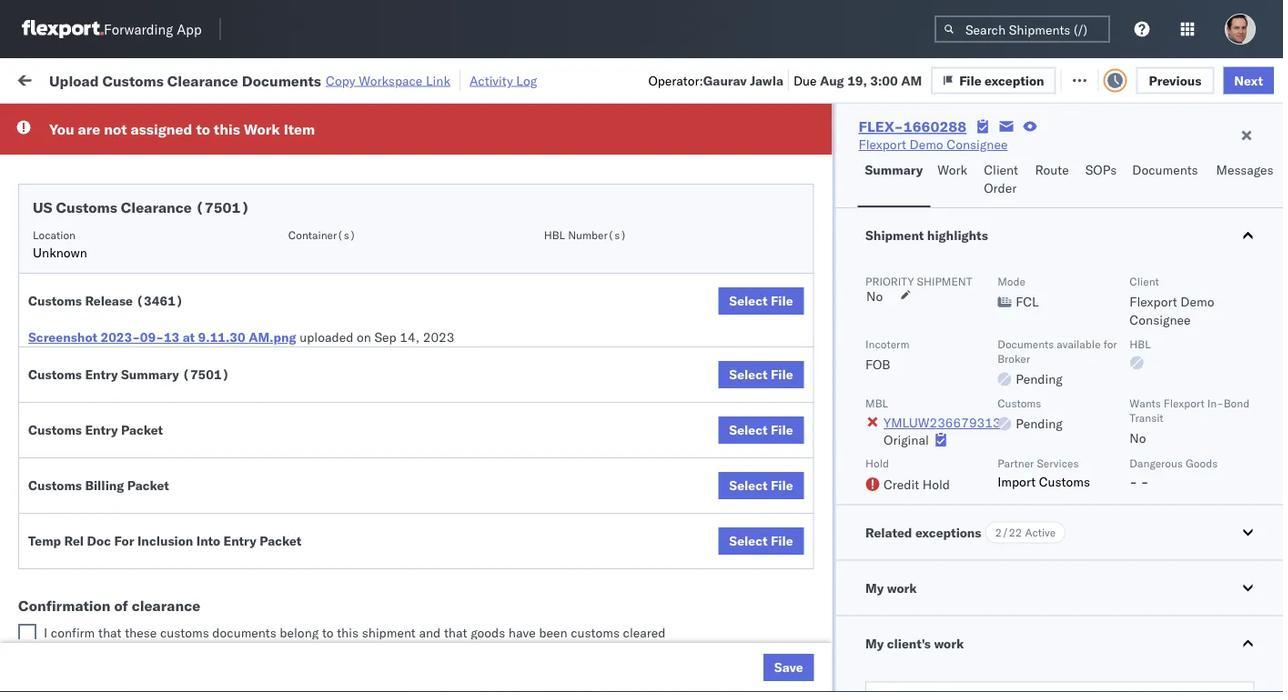 Task type: vqa. For each thing, say whether or not it's contained in the screenshot.
the Client Name "Button"
yes



Task type: locate. For each thing, give the bounding box(es) containing it.
confirm delivery
[[42, 461, 138, 477]]

3 schedule from the top
[[42, 221, 96, 237]]

demu1232567 up transit
[[1121, 381, 1214, 397]]

status
[[98, 113, 130, 127]]

flexport. image
[[22, 20, 104, 38]]

(7501) for customs entry summary (7501)
[[182, 367, 230, 383]]

2 otter from the left
[[794, 142, 824, 157]]

confirm pickup from los angeles, ca down '09-'
[[42, 372, 238, 406]]

flex-2001714 button
[[976, 177, 1103, 203], [976, 177, 1103, 203]]

1 vertical spatial 1911408
[[1044, 462, 1099, 478]]

upload inside upload customs clearance documents
[[42, 252, 83, 268]]

17, down deadline button on the top of page
[[403, 182, 423, 198]]

2023-
[[101, 329, 140, 345]]

2 horizontal spatial work
[[934, 636, 964, 652]]

schedule delivery appointment link down not
[[42, 140, 224, 158]]

1 vertical spatial 25,
[[411, 502, 431, 518]]

mawb1
[[1240, 182, 1283, 198], [1240, 222, 1283, 238]]

packet for customs entry packet
[[121, 422, 163, 438]]

21,
[[411, 342, 431, 358]]

pending up services
[[1016, 416, 1062, 432]]

1 1911408 from the top
[[1044, 382, 1099, 398]]

am for 2:59 am est, feb 17, 2023
[[324, 142, 345, 157]]

western down order
[[950, 222, 998, 238]]

0 vertical spatial confirm pickup from los angeles, ca link
[[42, 371, 258, 407]]

1 -- from the top
[[1240, 542, 1256, 558]]

hold
[[865, 457, 889, 471], [922, 476, 950, 492]]

2 select file button from the top
[[718, 361, 804, 389]]

select file button for customs release (3461)
[[718, 288, 804, 315]]

1 vertical spatial bicu1234565, demu12325
[[1121, 622, 1283, 638]]

3 schedule delivery appointment link from the top
[[42, 340, 224, 358]]

schedule delivery appointment down us customs clearance (7501)
[[42, 221, 224, 237]]

1 demu1232567 from the top
[[1121, 381, 1214, 397]]

confirm
[[51, 625, 95, 641]]

schedule delivery appointment button up customs entry summary (7501)
[[42, 340, 224, 360]]

1 horizontal spatial at
[[369, 71, 380, 86]]

import
[[153, 71, 194, 86], [997, 474, 1036, 490]]

work left item
[[244, 120, 280, 138]]

1 horizontal spatial client
[[984, 162, 1019, 178]]

3 air from the top
[[557, 262, 574, 278]]

1 vertical spatial (7501)
[[182, 367, 230, 383]]

1 ocean lcl from the top
[[557, 142, 620, 157]]

forwarding app link
[[22, 20, 202, 38]]

4 select from the top
[[729, 478, 768, 494]]

1 1977428 from the top
[[1044, 302, 1099, 318]]

billing
[[85, 478, 124, 494]]

operator: gaurav jawla
[[648, 72, 784, 88]]

1 horizontal spatial mode
[[997, 274, 1025, 288]]

select file button for customs entry summary (7501)
[[718, 361, 804, 389]]

confirm pickup from los angeles, ca link down '09-'
[[42, 371, 258, 407]]

documents inside documents available for broker
[[997, 337, 1054, 351]]

2 vertical spatial upload
[[42, 501, 83, 517]]

packet down 12:00
[[260, 533, 302, 549]]

from
[[142, 172, 168, 188], [142, 292, 168, 308], [134, 372, 161, 388], [134, 412, 161, 428], [142, 532, 168, 548], [142, 572, 168, 588], [142, 612, 168, 628]]

3:00 for integration test account - on ag
[[293, 262, 321, 278]]

flex-1977428 for confirm pickup from los angeles, ca
[[1005, 422, 1099, 438]]

Search Work text field
[[672, 65, 870, 92]]

1 3:30 from the top
[[293, 182, 321, 198]]

flex-2150210
[[1005, 262, 1099, 278], [1005, 502, 1099, 518]]

previous
[[1149, 72, 1202, 88]]

for inside documents available for broker
[[1103, 337, 1117, 351]]

3 1977428 from the top
[[1044, 422, 1099, 438]]

ca down temp
[[42, 550, 59, 566]]

upload up by:
[[49, 71, 99, 89]]

3:00 down container(s)
[[293, 262, 321, 278]]

1 maeu1234567 from the top
[[1121, 301, 1213, 317]]

entry right into
[[224, 533, 256, 549]]

am down progress
[[324, 142, 345, 157]]

batch action
[[1182, 71, 1261, 86]]

2 maeu1234567 from the top
[[1121, 341, 1213, 357]]

0 horizontal spatial on
[[357, 329, 371, 345]]

2 confirm pickup from los angeles, ca from the top
[[42, 412, 238, 446]]

1 vertical spatial ocean lcl
[[557, 342, 620, 358]]

1 confirm pickup from los angeles, ca link from the top
[[42, 371, 258, 407]]

1 vertical spatial bicu1234565,
[[1121, 622, 1211, 638]]

0 horizontal spatial :
[[130, 113, 134, 127]]

1 vertical spatial shipment
[[362, 625, 416, 641]]

incoterm
[[865, 337, 909, 351]]

2 select from the top
[[729, 367, 768, 383]]

of up these
[[114, 597, 128, 615]]

resize handle column header for mode
[[644, 141, 666, 693]]

14,
[[400, 329, 420, 345]]

17, up 20, at the top left of the page
[[403, 222, 423, 238]]

1977428 up available
[[1044, 302, 1099, 318]]

flex-1911408 button
[[976, 377, 1103, 403], [976, 377, 1103, 403], [976, 457, 1103, 483], [976, 457, 1103, 483]]

air for schedule pickup from los angeles international airport
[[557, 182, 574, 198]]

2:59 am est, feb 17, 2023
[[293, 142, 459, 157]]

ocean fcl for flexport
[[557, 622, 621, 638]]

1 vertical spatial flex-2150210
[[1005, 502, 1099, 518]]

deadline button
[[284, 145, 466, 163]]

2 vertical spatial 2:59
[[293, 622, 321, 638]]

4 resize handle column header from the left
[[644, 141, 666, 693]]

2 vertical spatial clearance
[[141, 252, 199, 268]]

select for customs release (3461)
[[729, 293, 768, 309]]

7 resize handle column header from the left
[[1090, 141, 1112, 693]]

shipment down the highlights
[[917, 274, 972, 288]]

demu1232567 for confirm pickup from los angeles, ca
[[1121, 381, 1214, 397]]

on left sep
[[357, 329, 371, 345]]

-- for 2:59 am est, mar 3, 2023
[[1240, 622, 1256, 638]]

4 air from the top
[[557, 502, 574, 518]]

1 vertical spatial 1977428
[[1044, 342, 1099, 358]]

ca down confirmation
[[42, 630, 59, 646]]

confirm for flex-1911408
[[42, 461, 88, 477]]

25, up 28,
[[411, 502, 431, 518]]

0 vertical spatial --
[[1240, 542, 1256, 558]]

customs
[[102, 71, 164, 89], [56, 198, 117, 217], [87, 252, 138, 268], [28, 293, 82, 309], [28, 367, 82, 383], [997, 396, 1041, 410], [28, 422, 82, 438], [1039, 474, 1090, 490], [28, 478, 82, 494]]

1 vertical spatial confirm pickup from los angeles, ca link
[[42, 411, 258, 447]]

confirm pickup from los angeles, ca button down '09-'
[[42, 371, 258, 409]]

pm
[[324, 182, 344, 198], [324, 222, 344, 238], [324, 262, 344, 278], [332, 342, 352, 358], [332, 502, 352, 518]]

9.11.30
[[198, 329, 245, 345]]

3 ca from the top
[[42, 430, 59, 446]]

2 vertical spatial work
[[938, 162, 968, 178]]

2 pending from the top
[[1016, 416, 1062, 432]]

schedule
[[42, 141, 96, 157], [42, 172, 96, 188], [42, 221, 96, 237], [42, 292, 96, 308], [42, 341, 96, 357], [42, 532, 96, 548], [42, 572, 96, 588], [42, 612, 96, 628]]

2 vertical spatial flex-1977428
[[1005, 422, 1099, 438]]

1 vertical spatial flex-1977428
[[1005, 342, 1099, 358]]

0 vertical spatial 2:59
[[293, 142, 321, 157]]

1 vertical spatial 17,
[[403, 182, 423, 198]]

mode inside button
[[557, 149, 585, 162]]

est, for flex-2150210
[[355, 502, 382, 518]]

2:59
[[293, 142, 321, 157], [293, 542, 321, 558], [293, 622, 321, 638]]

1 vertical spatial schedule delivery appointment
[[42, 221, 224, 237]]

est, up 3:00 pm est, feb 20, 2023 on the top of the page
[[347, 222, 374, 238]]

schedule pickup from los angeles international airport link
[[42, 171, 258, 207]]

(7501) down angeles
[[196, 198, 250, 217]]

2 bicu1234565, from the top
[[1121, 622, 1211, 638]]

0 vertical spatial schedule delivery appointment link
[[42, 140, 224, 158]]

2 horizontal spatial client
[[1129, 274, 1159, 288]]

ocean for otter products - test account
[[557, 142, 594, 157]]

air
[[557, 182, 574, 198], [557, 222, 574, 238], [557, 262, 574, 278], [557, 502, 574, 518]]

(7501)
[[196, 198, 250, 217], [182, 367, 230, 383]]

4 select file button from the top
[[718, 472, 804, 500]]

delivery up customs entry summary (7501)
[[99, 341, 146, 357]]

air for upload customs clearance documents
[[557, 262, 574, 278]]

link
[[426, 72, 451, 88]]

am right belong
[[324, 622, 345, 638]]

this left mar at bottom
[[337, 625, 359, 641]]

1 vertical spatial no
[[866, 289, 883, 304]]

previous button
[[1136, 67, 1214, 94]]

los inside 'schedule pickup from los angeles international airport'
[[172, 172, 192, 188]]

1 vertical spatial schedule delivery appointment button
[[42, 220, 224, 240]]

2 confirm pickup from los angeles, ca link from the top
[[42, 411, 258, 447]]

0 vertical spatial work
[[52, 66, 99, 91]]

confirm pickup from los angeles, ca button down customs entry summary (7501)
[[42, 411, 258, 449]]

import inside partner services import customs
[[997, 474, 1036, 490]]

documents button
[[1125, 154, 1209, 208]]

select file
[[729, 293, 793, 309], [729, 367, 793, 383], [729, 422, 793, 438], [729, 478, 793, 494], [729, 533, 793, 549]]

2 : from the left
[[419, 113, 422, 127]]

schedule delivery appointment for 10:30 pm est, feb 21, 2023
[[42, 341, 224, 357]]

1 mawb1 from the top
[[1240, 182, 1283, 198]]

risk
[[384, 71, 405, 86]]

3 select file from the top
[[729, 422, 793, 438]]

entry up "confirm delivery"
[[85, 422, 118, 438]]

3 maeu1234567 from the top
[[1121, 421, 1213, 437]]

from up airport
[[142, 172, 168, 188]]

2 vertical spatial fcl
[[598, 622, 621, 638]]

--
[[1240, 542, 1256, 558], [1240, 582, 1256, 598], [1240, 622, 1256, 638]]

3 confirm from the top
[[42, 461, 88, 477]]

2 vertical spatial schedule delivery appointment link
[[42, 340, 224, 358]]

los up "13"
[[172, 292, 192, 308]]

: for snoozed
[[419, 113, 422, 127]]

2 confirm pickup from los angeles, ca button from the top
[[42, 411, 258, 449]]

1 horizontal spatial hbl
[[1129, 337, 1151, 351]]

delivery down not
[[99, 141, 146, 157]]

confirm pickup from los angeles, ca button for bookings test consignee
[[42, 371, 258, 409]]

2 schedule delivery appointment from the top
[[42, 221, 224, 237]]

resize handle column header for consignee
[[945, 141, 967, 693]]

am up 12:00
[[324, 462, 345, 478]]

no down priority
[[866, 289, 883, 304]]

integration test account - western digital up "priority shipment"
[[794, 222, 1038, 238]]

flex-2001714
[[1005, 182, 1099, 198]]

3:00 up 12:00
[[293, 462, 321, 478]]

ocean for honeywell - test account
[[557, 342, 594, 358]]

flexport demo consignee link
[[859, 136, 1008, 154]]

est,
[[348, 142, 375, 157], [347, 182, 374, 198], [347, 222, 374, 238], [347, 262, 374, 278], [355, 342, 382, 358], [348, 462, 375, 478], [355, 502, 382, 518], [348, 542, 375, 558], [348, 622, 375, 638]]

6 resize handle column header from the left
[[945, 141, 967, 693]]

1 vertical spatial demu1232567
[[1121, 461, 1214, 477]]

appointment for 10:30 pm est, feb 21, 2023
[[149, 341, 224, 357]]

honeywell
[[675, 302, 735, 318], [794, 302, 854, 318], [675, 342, 735, 358], [794, 342, 854, 358], [675, 422, 735, 438], [794, 422, 854, 438]]

1 vertical spatial demu12325
[[1214, 622, 1283, 638]]

work inside "button"
[[887, 580, 917, 596]]

fcl for bookings test consignee
[[598, 462, 621, 478]]

2:59 for 2:59 am est, feb 28, 2023
[[293, 542, 321, 558]]

am for 3:00 am est, feb 25, 2023
[[324, 462, 345, 478]]

25, up 12:00 pm est, feb 25, 2023
[[404, 462, 424, 478]]

0 vertical spatial flex-2150210
[[1005, 262, 1099, 278]]

appointment for 2:59 am est, feb 17, 2023
[[149, 141, 224, 157]]

0 horizontal spatial hold
[[865, 457, 889, 471]]

lcl for otter products - test account
[[598, 142, 620, 157]]

1 select file from the top
[[729, 293, 793, 309]]

0 vertical spatial of
[[121, 501, 132, 517]]

0 vertical spatial hbl
[[544, 228, 565, 242]]

feb left 21,
[[385, 342, 408, 358]]

1 digital from the top
[[1001, 182, 1038, 198]]

1 horizontal spatial my work
[[865, 580, 917, 596]]

2:59 for 2:59 am est, feb 17, 2023
[[293, 142, 321, 157]]

1977428
[[1044, 302, 1099, 318], [1044, 342, 1099, 358], [1044, 422, 1099, 438]]

confirm pickup from los angeles, ca for honeywell
[[42, 412, 238, 446]]

am for 2:59 am est, feb 28, 2023
[[324, 542, 345, 558]]

schedule delivery appointment up customs entry summary (7501)
[[42, 341, 224, 357]]

at right "13"
[[183, 329, 195, 345]]

packet
[[121, 422, 163, 438], [127, 478, 169, 494], [260, 533, 302, 549]]

screenshot 2023-09-13 at 9.11.30 am.png link
[[28, 329, 296, 347]]

pickup up airport
[[99, 172, 138, 188]]

1 flex-1911408 from the top
[[1005, 382, 1099, 398]]

clearance
[[132, 597, 200, 615]]

0 vertical spatial (7501)
[[196, 198, 250, 217]]

2023 down 3:00 am est, feb 25, 2023 at the left bottom of the page
[[434, 502, 465, 518]]

3 schedule pickup from los angeles, ca button from the top
[[42, 611, 258, 649]]

2 1977428 from the top
[[1044, 342, 1099, 358]]

feb up 28,
[[385, 502, 408, 518]]

1 horizontal spatial otter
[[794, 142, 824, 157]]

pm up 3:00 pm est, feb 20, 2023 on the top of the page
[[324, 222, 344, 238]]

0 horizontal spatial otter
[[675, 142, 705, 157]]

customs
[[160, 625, 209, 641], [571, 625, 620, 641]]

1977428 up services
[[1044, 422, 1099, 438]]

1 2:59 from the top
[[293, 142, 321, 157]]

3 appointment from the top
[[149, 341, 224, 357]]

0 vertical spatial bicu1234565,
[[1121, 582, 1211, 598]]

pm right 10:30
[[332, 342, 352, 358]]

1 vertical spatial hbl
[[1129, 337, 1151, 351]]

at
[[369, 71, 380, 86], [183, 329, 195, 345]]

0 vertical spatial flex-1911408
[[1005, 382, 1099, 398]]

10:30
[[293, 342, 329, 358]]

187
[[426, 71, 450, 86]]

1 vertical spatial 3:30
[[293, 222, 321, 238]]

flex-1977428 for schedule delivery appointment
[[1005, 342, 1099, 358]]

1 vertical spatial clearance
[[121, 198, 192, 217]]

schedule delivery appointment button down not
[[42, 140, 224, 160]]

3:30 pm est, feb 17, 2023 up 3:00 pm est, feb 20, 2023 on the top of the page
[[293, 222, 457, 238]]

credit
[[883, 476, 919, 492]]

flexport
[[859, 137, 906, 152], [1129, 294, 1177, 310], [1163, 396, 1204, 410], [675, 542, 723, 558], [675, 622, 723, 638], [675, 662, 723, 678]]

work down 'flexport demo consignee' link
[[938, 162, 968, 178]]

customs entry summary (7501)
[[28, 367, 230, 383]]

5 ca from the top
[[42, 590, 59, 606]]

0 vertical spatial no
[[427, 113, 441, 127]]

1 resize handle column header from the left
[[260, 141, 282, 693]]

schedule delivery appointment button for 2:59 am est, feb 17, 2023
[[42, 140, 224, 160]]

1 vertical spatial schedule pickup from los angeles, ca button
[[42, 571, 258, 609]]

0 vertical spatial ocean fcl
[[557, 462, 621, 478]]

3 select file button from the top
[[718, 417, 804, 444]]

lcl for honeywell - test account
[[598, 342, 620, 358]]

no down transit
[[1129, 431, 1146, 446]]

1977428 for confirm pickup from los angeles, ca
[[1044, 422, 1099, 438]]

of right proof
[[121, 501, 132, 517]]

flexport inside the client flexport demo consignee incoterm fob
[[1129, 294, 1177, 310]]

my inside "button"
[[865, 580, 884, 596]]

import inside button
[[153, 71, 194, 86]]

0 horizontal spatial summary
[[121, 367, 179, 383]]

0 vertical spatial demu1232567
[[1121, 381, 1214, 397]]

from for honeywell - test account schedule pickup from los angeles, ca button
[[142, 292, 168, 308]]

at left risk
[[369, 71, 380, 86]]

2 ocean fcl from the top
[[557, 622, 621, 638]]

1977428 for schedule delivery appointment
[[1044, 342, 1099, 358]]

summary down llc on the right
[[865, 162, 923, 178]]

1 vertical spatial my work
[[865, 580, 917, 596]]

est, left mar at bottom
[[348, 622, 375, 638]]

2 vertical spatial work
[[934, 636, 964, 652]]

otter products, llc
[[794, 142, 908, 157]]

appointment down you are not assigned to this work item
[[149, 141, 224, 157]]

packet up upload proof of delivery
[[127, 478, 169, 494]]

schedule up confirmation
[[42, 572, 96, 588]]

6 schedule from the top
[[42, 532, 96, 548]]

original
[[883, 432, 929, 448]]

est, down deadline button on the top of page
[[347, 182, 374, 198]]

pickup up confirmation of clearance
[[99, 572, 138, 588]]

clearance inside upload customs clearance documents
[[141, 252, 199, 268]]

est, up 2:59 am est, feb 28, 2023 on the left bottom
[[355, 502, 382, 518]]

documents inside upload customs clearance documents
[[42, 270, 108, 286]]

resize handle column header
[[260, 141, 282, 693], [462, 141, 484, 693], [526, 141, 548, 693], [644, 141, 666, 693], [763, 141, 785, 693], [945, 141, 967, 693], [1090, 141, 1112, 693], [1209, 141, 1231, 693], [1251, 141, 1272, 693]]

confirm inside button
[[42, 461, 88, 477]]

demu12325
[[1214, 582, 1283, 598], [1214, 622, 1283, 638]]

1919147
[[1044, 542, 1099, 558]]

2 vertical spatial maeu1234567
[[1121, 421, 1213, 437]]

demo inside the client flexport demo consignee incoterm fob
[[1180, 294, 1214, 310]]

1 vertical spatial work
[[887, 580, 917, 596]]

2 schedule delivery appointment link from the top
[[42, 220, 224, 238]]

3 schedule delivery appointment from the top
[[42, 341, 224, 357]]

app
[[177, 20, 202, 38]]

air for upload proof of delivery
[[557, 502, 574, 518]]

0 vertical spatial 1977428
[[1044, 302, 1099, 318]]

copy
[[326, 72, 356, 88]]

5 select from the top
[[729, 533, 768, 549]]

25,
[[404, 462, 424, 478], [411, 502, 431, 518]]

hbl for hbl number(s)
[[544, 228, 565, 242]]

09-
[[140, 329, 164, 345]]

mawb1 down messages
[[1240, 182, 1283, 198]]

0 vertical spatial my
[[18, 66, 47, 91]]

1 vertical spatial fcl
[[598, 462, 621, 478]]

3 ocean from the top
[[557, 462, 594, 478]]

8 schedule from the top
[[42, 612, 96, 628]]

my down related
[[865, 580, 884, 596]]

schedule delivery appointment button down us customs clearance (7501)
[[42, 220, 224, 240]]

from for confirm pickup from los angeles, ca button for bookings test consignee
[[134, 372, 161, 388]]

file for customs billing packet
[[771, 478, 793, 494]]

1 vertical spatial appointment
[[149, 221, 224, 237]]

pm for upload proof of delivery
[[332, 502, 352, 518]]

ocean
[[557, 142, 594, 157], [557, 342, 594, 358], [557, 462, 594, 478], [557, 622, 594, 638]]

partner
[[997, 457, 1034, 471]]

upload inside button
[[42, 501, 83, 517]]

feb for flex-1919147
[[378, 542, 401, 558]]

0 horizontal spatial customs
[[160, 625, 209, 641]]

delivery for 2:59
[[99, 141, 146, 157]]

select file for customs billing packet
[[729, 478, 793, 494]]

0 vertical spatial pending
[[1016, 371, 1062, 387]]

0 horizontal spatial for
[[173, 113, 188, 127]]

1 vertical spatial to
[[322, 625, 334, 641]]

are
[[78, 120, 100, 138]]

select for customs billing packet
[[729, 478, 768, 494]]

upload proof of delivery button
[[42, 500, 182, 520]]

0 horizontal spatial to
[[196, 120, 210, 138]]

confirm down screenshot
[[42, 372, 88, 388]]

1 appointment from the top
[[149, 141, 224, 157]]

2 confirm from the top
[[42, 412, 88, 428]]

customs entry packet
[[28, 422, 163, 438]]

1911408 right partner
[[1044, 462, 1099, 478]]

2 ocean lcl from the top
[[557, 342, 620, 358]]

2 vertical spatial no
[[1129, 431, 1146, 446]]

1 ocean fcl from the top
[[557, 462, 621, 478]]

0 vertical spatial demu12325
[[1214, 582, 1283, 598]]

work up by:
[[52, 66, 99, 91]]

documents inside documents 'button'
[[1133, 162, 1198, 178]]

summary down '09-'
[[121, 367, 179, 383]]

jawla
[[750, 72, 784, 88]]

am down 12:00
[[324, 542, 345, 558]]

container
[[1121, 142, 1170, 155]]

0 vertical spatial 17,
[[404, 142, 424, 157]]

schedule pickup from los angeles, ca link
[[42, 291, 258, 327], [42, 531, 258, 568], [42, 571, 258, 608], [42, 611, 258, 648]]

schedule delivery appointment link up customs entry summary (7501)
[[42, 340, 224, 358]]

flexport inside "wants flexport in-bond transit no"
[[1163, 396, 1204, 410]]

1 vertical spatial summary
[[121, 367, 179, 383]]

hbl for hbl
[[1129, 337, 1151, 351]]

4 schedule pickup from los angeles, ca link from the top
[[42, 611, 258, 648]]

0 horizontal spatial this
[[214, 120, 240, 138]]

1 vertical spatial western
[[950, 222, 998, 238]]

schedule pickup from los angeles international airport
[[42, 172, 241, 206]]

0 horizontal spatial work
[[198, 71, 229, 86]]

1 schedule pickup from los angeles, ca link from the top
[[42, 291, 258, 327]]

1 ca from the top
[[42, 310, 59, 326]]

flex-1977428
[[1005, 302, 1099, 318], [1005, 342, 1099, 358], [1005, 422, 1099, 438]]

my left client's
[[865, 636, 884, 652]]

0 vertical spatial lcl
[[598, 142, 620, 157]]

0 vertical spatial at
[[369, 71, 380, 86]]

est, left 14,
[[355, 342, 382, 358]]

that down confirmation of clearance
[[98, 625, 122, 641]]

1 schedule delivery appointment button from the top
[[42, 140, 224, 160]]

resize handle column header for flex id
[[1090, 141, 1112, 693]]

confirm delivery link
[[42, 460, 138, 478]]

resize handle column header for deadline
[[462, 141, 484, 693]]

2 digital from the top
[[1001, 222, 1038, 238]]

1 schedule delivery appointment from the top
[[42, 141, 224, 157]]

next
[[1235, 72, 1263, 88]]

pm down container(s)
[[324, 262, 344, 278]]

goods
[[1186, 457, 1218, 471]]

2 horizontal spatial no
[[1129, 431, 1146, 446]]

2 vertical spatial my
[[865, 636, 884, 652]]

from for second schedule pickup from los angeles, ca button from the bottom of the page
[[142, 572, 168, 588]]

4 schedule pickup from los angeles, ca from the top
[[42, 612, 245, 646]]

0 vertical spatial work
[[198, 71, 229, 86]]

upload proof of delivery link
[[42, 500, 182, 518]]

ag down shipment
[[854, 262, 871, 278]]

3 schedule pickup from los angeles, ca link from the top
[[42, 571, 258, 608]]

my work up filtered by:
[[18, 66, 99, 91]]

0 vertical spatial summary
[[865, 162, 923, 178]]

delivery inside button
[[92, 461, 138, 477]]

priority
[[865, 274, 914, 288]]

5 select file from the top
[[729, 533, 793, 549]]

(3461)
[[136, 293, 183, 309]]

my
[[18, 66, 47, 91], [865, 580, 884, 596], [865, 636, 884, 652]]

0 vertical spatial 3:30
[[293, 182, 321, 198]]

1 vertical spatial 2150210
[[1044, 502, 1099, 518]]

flex-1977428 button
[[976, 297, 1103, 323], [976, 297, 1103, 323], [976, 337, 1103, 363], [976, 337, 1103, 363], [976, 417, 1103, 443], [976, 417, 1103, 443]]

maeu1234567 for confirm pickup from los angeles, ca
[[1121, 421, 1213, 437]]

upload up rel
[[42, 501, 83, 517]]

4 ocean from the top
[[557, 622, 594, 638]]

1 horizontal spatial summary
[[865, 162, 923, 178]]

2 vertical spatial schedule delivery appointment button
[[42, 340, 224, 360]]

clearance for us customs clearance (7501)
[[121, 198, 192, 217]]

otter left the name
[[675, 142, 705, 157]]

select for temp rel doc for inclusion into entry packet
[[729, 533, 768, 549]]

None checkbox
[[18, 624, 36, 643]]

2 select file from the top
[[729, 367, 793, 383]]

demo
[[910, 137, 944, 152], [1180, 294, 1214, 310], [726, 542, 760, 558], [726, 622, 760, 638], [726, 662, 760, 678]]

2 vertical spatial 1977428
[[1044, 422, 1099, 438]]

delivery for 10:30
[[99, 341, 146, 357]]

file for customs entry packet
[[771, 422, 793, 438]]

1 air from the top
[[557, 182, 574, 198]]

my for the "my work" "button"
[[865, 580, 884, 596]]

0 vertical spatial mode
[[557, 149, 585, 162]]

7 schedule from the top
[[42, 572, 96, 588]]

2 vertical spatial 17,
[[403, 222, 423, 238]]

1 horizontal spatial that
[[444, 625, 467, 641]]

1977428 right broker
[[1044, 342, 1099, 358]]

from inside 'schedule pickup from los angeles international airport'
[[142, 172, 168, 188]]

17, for schedule pickup from los angeles international airport
[[403, 182, 423, 198]]

documents down container
[[1133, 162, 1198, 178]]

5 schedule from the top
[[42, 341, 96, 357]]

entry down 2023-
[[85, 367, 118, 383]]

ca up customs entry packet
[[42, 390, 59, 406]]

otter for otter products - test account
[[675, 142, 705, 157]]

1 schedule delivery appointment link from the top
[[42, 140, 224, 158]]

ca up "confirm delivery"
[[42, 430, 59, 446]]

lcl
[[598, 142, 620, 157], [598, 342, 620, 358]]

upload customs clearance documents link
[[42, 251, 258, 287]]

work right client's
[[934, 636, 964, 652]]

from for confirm pickup from los angeles, ca button associated with honeywell - test account
[[134, 412, 161, 428]]

2 vertical spatial packet
[[260, 533, 302, 549]]

select file button for customs entry packet
[[718, 417, 804, 444]]

3 flex-1977428 from the top
[[1005, 422, 1099, 438]]

select file button
[[718, 288, 804, 315], [718, 361, 804, 389], [718, 417, 804, 444], [718, 472, 804, 500], [718, 528, 804, 555]]

1 vertical spatial pending
[[1016, 416, 1062, 432]]

3 -- from the top
[[1240, 622, 1256, 638]]

1 vertical spatial upload
[[42, 252, 83, 268]]

from down '09-'
[[134, 372, 161, 388]]

2:59 am est, feb 28, 2023
[[293, 542, 459, 558]]

1 vertical spatial confirm pickup from los angeles, ca
[[42, 412, 238, 446]]

schedule pickup from los angeles, ca
[[42, 292, 245, 326], [42, 532, 245, 566], [42, 572, 245, 606], [42, 612, 245, 646]]

2 lcl from the top
[[598, 342, 620, 358]]

fcl for flexport demo consignee
[[598, 622, 621, 638]]

5 select file button from the top
[[718, 528, 804, 555]]

0 horizontal spatial that
[[98, 625, 122, 641]]

file for temp rel doc for inclusion into entry packet
[[771, 533, 793, 549]]

my inside button
[[865, 636, 884, 652]]

select file for customs release (3461)
[[729, 293, 793, 309]]

bookings
[[675, 382, 729, 398], [794, 382, 847, 398], [675, 462, 729, 478], [794, 462, 847, 478], [794, 542, 847, 558], [794, 582, 847, 598], [794, 622, 847, 638], [794, 662, 847, 678]]

consignee inside button
[[794, 149, 846, 162]]

file exception button
[[945, 65, 1070, 92], [945, 65, 1070, 92], [931, 67, 1056, 94], [931, 67, 1056, 94]]

am up flex-1660288
[[901, 72, 922, 88]]

1 confirm pickup from los angeles, ca button from the top
[[42, 371, 258, 409]]

demu1232567 for confirm delivery
[[1121, 461, 1214, 477]]



Task type: describe. For each thing, give the bounding box(es) containing it.
order
[[984, 180, 1017, 196]]

0 vertical spatial this
[[214, 120, 240, 138]]

2023 down snoozed : no
[[427, 142, 459, 157]]

gaurav
[[703, 72, 747, 88]]

1 vertical spatial on
[[357, 329, 371, 345]]

Search Shipments (/) text field
[[935, 15, 1110, 43]]

2 schedule delivery appointment button from the top
[[42, 220, 224, 240]]

0 vertical spatial 3:00
[[870, 72, 898, 88]]

no inside "wants flexport in-bond transit no"
[[1129, 431, 1146, 446]]

ocean for bookings test consignee
[[557, 462, 594, 478]]

progress
[[284, 113, 329, 127]]

broker
[[997, 352, 1030, 365]]

feb left 20, at the top left of the page
[[377, 262, 400, 278]]

feb for flex-1977428
[[385, 342, 408, 358]]

clearance for upload customs clearance documents
[[141, 252, 199, 268]]

schedule pickup from los angeles, ca button for honeywell - test account
[[42, 291, 258, 329]]

location
[[33, 228, 76, 242]]

2023 right 20, at the top left of the page
[[426, 262, 457, 278]]

ymluw236679313 button
[[883, 415, 1000, 431]]

upload customs clearance documents button
[[42, 251, 258, 289]]

release
[[85, 293, 133, 309]]

2 schedule pickup from los angeles, ca link from the top
[[42, 531, 258, 568]]

customs up screenshot
[[28, 293, 82, 309]]

2 mawb1 from the top
[[1240, 222, 1283, 238]]

0 horizontal spatial at
[[183, 329, 195, 345]]

fob
[[865, 357, 890, 373]]

2 appointment from the top
[[149, 221, 224, 237]]

2 demu12325 from the top
[[1214, 622, 1283, 638]]

1 vertical spatial mode
[[997, 274, 1025, 288]]

mbl/ma
[[1240, 149, 1283, 162]]

mode button
[[548, 145, 648, 163]]

2023 right 21,
[[434, 342, 465, 358]]

unknown
[[33, 245, 87, 261]]

customs inside partner services import customs
[[1039, 474, 1090, 490]]

2 western from the top
[[950, 222, 998, 238]]

2 horizontal spatial work
[[938, 162, 968, 178]]

partner services import customs
[[997, 457, 1090, 490]]

number(s)
[[568, 228, 627, 242]]

schedule pickup from los angeles, ca button for flexport demo consignee
[[42, 611, 258, 649]]

19,
[[848, 72, 867, 88]]

0 horizontal spatial shipment
[[362, 625, 416, 641]]

2 3:30 pm est, feb 17, 2023 from the top
[[293, 222, 457, 238]]

flex-1977428 for schedule pickup from los angeles, ca
[[1005, 302, 1099, 318]]

pending for customs
[[1016, 416, 1062, 432]]

container numbers
[[1121, 142, 1170, 170]]

2023 right 3, at the left of page
[[421, 622, 452, 638]]

documents up in
[[242, 71, 321, 89]]

pm for schedule pickup from los angeles international airport
[[324, 182, 344, 198]]

select file button for temp rel doc for inclusion into entry packet
[[718, 528, 804, 555]]

customs down screenshot
[[28, 367, 82, 383]]

1 horizontal spatial no
[[866, 289, 883, 304]]

message (10)
[[244, 71, 327, 86]]

confirm pickup from los angeles, ca link for honeywell - test account
[[42, 411, 258, 447]]

my work button
[[836, 561, 1283, 616]]

2023 up 3:00 pm est, feb 20, 2023 on the top of the page
[[426, 222, 457, 238]]

2023 up 12:00 pm est, feb 25, 2023
[[427, 462, 459, 478]]

778
[[342, 71, 366, 86]]

1 demu12325 from the top
[[1214, 582, 1283, 598]]

of inside button
[[121, 501, 132, 517]]

ready
[[138, 113, 171, 127]]

schedule pickup from los angeles, ca link for flexport demo consignee schedule pickup from los angeles, ca button
[[42, 611, 258, 648]]

customs billing packet
[[28, 478, 169, 494]]

1 schedule pickup from los angeles, ca from the top
[[42, 292, 245, 326]]

0 vertical spatial fcl
[[1016, 294, 1039, 310]]

2 bicu1234565, demu12325 from the top
[[1121, 622, 1283, 638]]

1 customs from the left
[[160, 625, 209, 641]]

work button
[[930, 154, 977, 208]]

1 western from the top
[[950, 182, 998, 198]]

schedule pickup from los angeles, ca link for second schedule pickup from los angeles, ca button from the bottom of the page
[[42, 571, 258, 608]]

0 vertical spatial upload
[[49, 71, 99, 89]]

3:00 pm est, feb 20, 2023
[[293, 262, 457, 278]]

28,
[[404, 542, 424, 558]]

1988285
[[1044, 142, 1099, 157]]

pickup down customs entry summary (7501)
[[92, 412, 131, 428]]

save
[[774, 660, 803, 676]]

services
[[1037, 457, 1079, 471]]

schedule delivery appointment link for 10:30 pm est, feb 21, 2023
[[42, 340, 224, 358]]

2023 right 14,
[[423, 329, 455, 345]]

from for "schedule pickup from los angeles international airport" button
[[142, 172, 168, 188]]

6 ca from the top
[[42, 630, 59, 646]]

pickup down 2023-
[[92, 372, 131, 388]]

1 vertical spatial this
[[337, 625, 359, 641]]

los right these
[[172, 612, 192, 628]]

client for client name
[[675, 149, 705, 162]]

from right for
[[142, 532, 168, 548]]

schedule delivery appointment button for 10:30 pm est, feb 21, 2023
[[42, 340, 224, 360]]

2 2150210 from the top
[[1044, 502, 1099, 518]]

1 2150210 from the top
[[1044, 262, 1099, 278]]

0 vertical spatial hold
[[865, 457, 889, 471]]

25, for 3:00 am est, feb 25, 2023
[[404, 462, 424, 478]]

2 air from the top
[[557, 222, 574, 238]]

2 schedule pickup from los angeles, ca button from the top
[[42, 571, 258, 609]]

los up the clearance
[[172, 572, 192, 588]]

1 integration test account - western digital from the top
[[794, 182, 1038, 198]]

international
[[42, 190, 116, 206]]

3,
[[406, 622, 418, 638]]

summary inside button
[[865, 162, 923, 178]]

1 confirm from the top
[[42, 372, 88, 388]]

work,
[[191, 113, 220, 127]]

pickup down upload customs clearance documents
[[99, 292, 138, 308]]

778 at risk
[[342, 71, 405, 86]]

schedule inside 'schedule pickup from los angeles international airport'
[[42, 172, 96, 188]]

est, for flex-2001714
[[347, 182, 374, 198]]

file for customs entry summary (7501)
[[771, 367, 793, 383]]

1 bicu1234565, from the top
[[1121, 582, 1211, 598]]

temp rel doc for inclusion into entry packet
[[28, 533, 302, 549]]

8 resize handle column header from the left
[[1209, 141, 1231, 693]]

log
[[516, 72, 537, 88]]

have
[[509, 625, 536, 641]]

feb for flex-2001714
[[377, 182, 400, 198]]

2 1911408 from the top
[[1044, 462, 1099, 478]]

2 vertical spatial entry
[[224, 533, 256, 549]]

select for customs entry summary (7501)
[[729, 367, 768, 383]]

ocean lcl for otter
[[557, 142, 620, 157]]

1 horizontal spatial on
[[453, 71, 467, 86]]

pickup right 'confirm'
[[99, 612, 138, 628]]

resize handle column header for client name
[[763, 141, 785, 693]]

pm for schedule delivery appointment
[[332, 342, 352, 358]]

: for status
[[130, 113, 134, 127]]

est, for flex-1911408
[[348, 462, 375, 478]]

due aug 19, 3:00 am
[[794, 72, 922, 88]]

mar
[[378, 622, 403, 638]]

1 3:30 pm est, feb 17, 2023 from the top
[[293, 182, 457, 198]]

pending for documents available for broker
[[1016, 371, 1062, 387]]

(7501) for us customs clearance (7501)
[[196, 198, 250, 217]]

credit hold
[[883, 476, 950, 492]]

summary button
[[858, 154, 930, 208]]

select file for temp rel doc for inclusion into entry packet
[[729, 533, 793, 549]]

resize handle column header for workitem
[[260, 141, 282, 693]]

schedule delivery appointment link for 2:59 am est, feb 17, 2023
[[42, 140, 224, 158]]

copy workspace link button
[[326, 72, 451, 88]]

est, down container(s)
[[347, 262, 374, 278]]

from for flexport demo consignee schedule pickup from los angeles, ca button
[[142, 612, 168, 628]]

inclusion
[[137, 533, 193, 549]]

confirm pickup from los angeles, ca button for honeywell - test account
[[42, 411, 258, 449]]

2/22 active
[[995, 526, 1056, 540]]

pickup down the upload proof of delivery button
[[99, 532, 138, 548]]

workitem
[[20, 149, 68, 162]]

customs inside upload customs clearance documents
[[87, 252, 138, 268]]

goods
[[471, 625, 505, 641]]

confirm delivery button
[[42, 460, 138, 480]]

am for 2:59 am est, mar 3, 2023
[[324, 622, 345, 638]]

cleared
[[623, 625, 666, 641]]

2 flex-1911408 from the top
[[1005, 462, 1099, 478]]

highlights
[[927, 228, 988, 243]]

flxt00
[[1240, 422, 1283, 438]]

13
[[164, 329, 180, 345]]

confirmation
[[18, 597, 111, 615]]

delivery down us customs clearance (7501)
[[99, 221, 146, 237]]

3 schedule pickup from los angeles, ca from the top
[[42, 572, 245, 606]]

related exceptions
[[865, 525, 981, 541]]

schedule pickup from los angeles, ca link for honeywell - test account schedule pickup from los angeles, ca button
[[42, 291, 258, 327]]

2 ca from the top
[[42, 390, 59, 406]]

workspace
[[359, 72, 423, 88]]

rel
[[64, 533, 84, 549]]

work inside button
[[934, 636, 964, 652]]

schedule delivery appointment for 2:59 am est, feb 17, 2023
[[42, 141, 224, 157]]

maeu1234567 for schedule delivery appointment
[[1121, 341, 1213, 357]]

packet for customs billing packet
[[127, 478, 169, 494]]

upload for customs
[[42, 252, 83, 268]]

0 horizontal spatial work
[[52, 66, 99, 91]]

entry for packet
[[85, 422, 118, 438]]

est, for flex-1988285
[[348, 142, 375, 157]]

2023 right 28,
[[427, 542, 459, 558]]

snooze
[[493, 149, 529, 162]]

0 vertical spatial shipment
[[917, 274, 972, 288]]

sops button
[[1078, 154, 1125, 208]]

maeu1234567 for schedule pickup from los angeles, ca
[[1121, 301, 1213, 317]]

ocean lcl for honeywell
[[557, 342, 620, 358]]

select file button for customs billing packet
[[718, 472, 804, 500]]

2 integration test account - western digital from the top
[[794, 222, 1038, 238]]

customs release (3461)
[[28, 293, 183, 309]]

1 horizontal spatial work
[[244, 120, 280, 138]]

customs up location
[[56, 198, 117, 217]]

by:
[[66, 112, 83, 127]]

next button
[[1224, 67, 1274, 94]]

upload customs clearance documents
[[42, 252, 199, 286]]

1 vertical spatial of
[[114, 597, 128, 615]]

ag up related
[[854, 502, 871, 518]]

2 flex-2150210 from the top
[[1005, 502, 1099, 518]]

feb for flex-1988285
[[378, 142, 401, 157]]

10:30 pm est, feb 21, 2023
[[293, 342, 465, 358]]

2 schedule pickup from los angeles, ca from the top
[[42, 532, 245, 566]]

confirm for flex-1977428
[[42, 412, 88, 428]]

delivery inside button
[[136, 501, 182, 517]]

flex-1919147
[[1005, 542, 1099, 558]]

ag down the highlights
[[972, 262, 990, 278]]

customs up "confirm delivery"
[[28, 422, 82, 438]]

pickup inside 'schedule pickup from los angeles international airport'
[[99, 172, 138, 188]]

snoozed
[[377, 113, 419, 127]]

been
[[539, 625, 568, 641]]

1 that from the left
[[98, 625, 122, 641]]

select file for customs entry packet
[[729, 422, 793, 438]]

2 customs from the left
[[571, 625, 620, 641]]

belong
[[280, 625, 319, 641]]

my work inside "button"
[[865, 580, 917, 596]]

los down "13"
[[164, 372, 185, 388]]

ag up exceptions
[[972, 502, 990, 518]]

select for customs entry packet
[[729, 422, 768, 438]]

customs up status
[[102, 71, 164, 89]]

temp
[[28, 533, 61, 549]]

and
[[419, 625, 441, 641]]

2 that from the left
[[444, 625, 467, 641]]

2:59 am est, mar 3, 2023
[[293, 622, 452, 638]]

9 resize handle column header from the left
[[1251, 141, 1272, 693]]

batch
[[1182, 71, 1218, 86]]

2 3:30 from the top
[[293, 222, 321, 238]]

2:59 for 2:59 am est, mar 3, 2023
[[293, 622, 321, 638]]

3:00 for bookings test consignee
[[293, 462, 321, 478]]

17, for schedule delivery appointment
[[404, 142, 424, 157]]

3 resize handle column header from the left
[[526, 141, 548, 693]]

1 flex-2150210 from the top
[[1005, 262, 1099, 278]]

delivery for 3:00
[[92, 461, 138, 477]]

import work
[[153, 71, 229, 86]]

1 horizontal spatial to
[[322, 625, 334, 641]]

client flexport demo consignee incoterm fob
[[865, 274, 1214, 373]]

1 schedule from the top
[[42, 141, 96, 157]]

2023 down deadline button on the top of page
[[426, 182, 457, 198]]

0 horizontal spatial no
[[427, 113, 441, 127]]

los left into
[[172, 532, 192, 548]]

est, for flex-1919147
[[348, 542, 375, 558]]

shipment
[[865, 228, 924, 243]]

mbl
[[865, 396, 888, 410]]

otter for otter products, llc
[[794, 142, 824, 157]]

2 -- from the top
[[1240, 582, 1256, 598]]

ocean for flexport demo consignee
[[557, 622, 594, 638]]

4 ca from the top
[[42, 550, 59, 566]]

numbers
[[1121, 156, 1166, 170]]

feb for flex-1911408
[[378, 462, 401, 478]]

feb up 3:00 pm est, feb 20, 2023 on the top of the page
[[377, 222, 400, 238]]

upload for proof
[[42, 501, 83, 517]]

1 vertical spatial hold
[[922, 476, 950, 492]]

proof
[[87, 501, 117, 517]]

save button
[[763, 654, 814, 682]]

customs down broker
[[997, 396, 1041, 410]]

4 schedule from the top
[[42, 292, 96, 308]]

deadline
[[293, 149, 340, 162]]

los down customs entry summary (7501)
[[164, 412, 185, 428]]

action
[[1221, 71, 1261, 86]]

transit
[[1129, 411, 1163, 425]]

1 bicu1234565, demu12325 from the top
[[1121, 582, 1283, 598]]

entry for summary
[[85, 367, 118, 383]]

-- for 2:59 am est, feb 28, 2023
[[1240, 542, 1256, 558]]

0 horizontal spatial my work
[[18, 66, 99, 91]]

consignee inside the client flexport demo consignee incoterm fob
[[1129, 312, 1191, 328]]

uploaded
[[300, 329, 353, 345]]

not
[[104, 120, 127, 138]]

confirm pickup from los angeles, ca for bookings
[[42, 372, 238, 406]]

forwarding app
[[104, 20, 202, 38]]

client inside the client flexport demo consignee incoterm fob
[[1129, 274, 1159, 288]]

0 vertical spatial to
[[196, 120, 210, 138]]

due
[[794, 72, 817, 88]]

you are not assigned to this work item
[[49, 120, 315, 138]]

activity
[[470, 72, 513, 88]]

25, for 12:00 pm est, feb 25, 2023
[[411, 502, 431, 518]]

messages
[[1217, 162, 1274, 178]]

customs down "confirm delivery"
[[28, 478, 82, 494]]

feb for flex-2150210
[[385, 502, 408, 518]]

exceptions
[[915, 525, 981, 541]]

route button
[[1028, 154, 1078, 208]]



